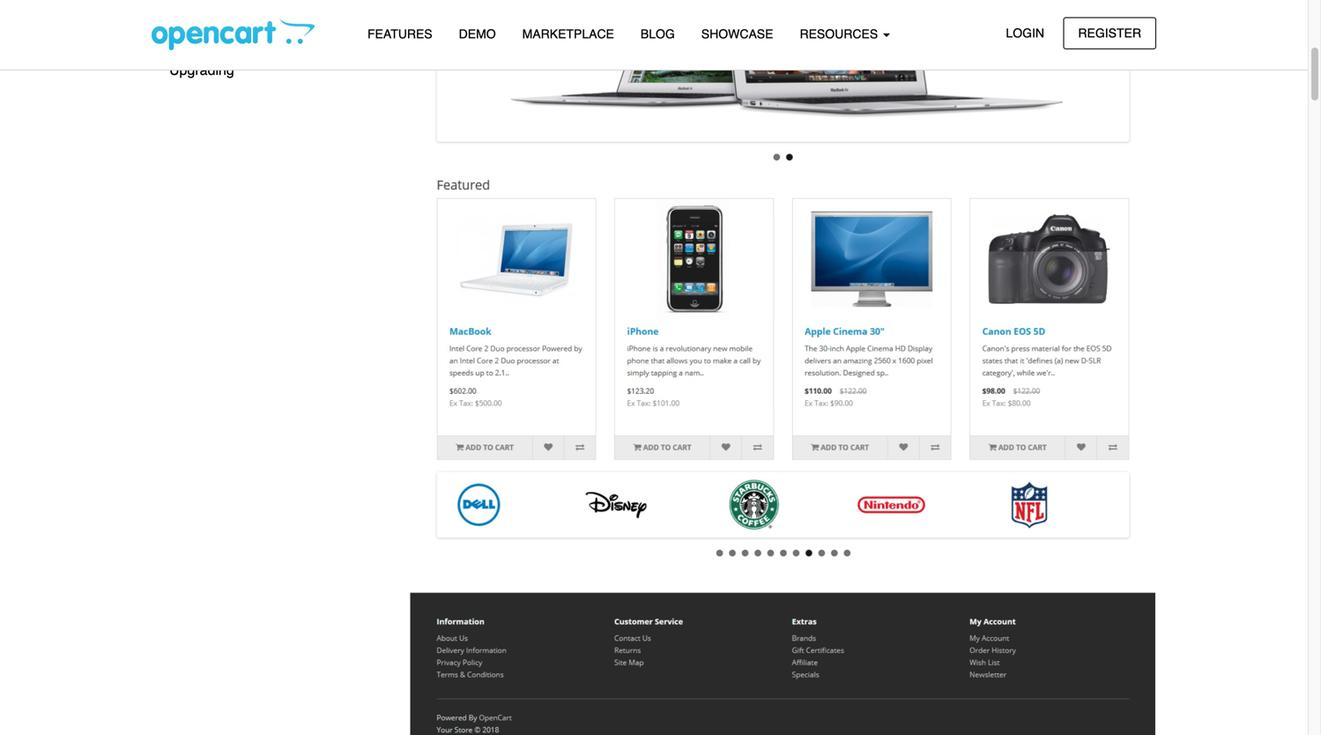 Task type: describe. For each thing, give the bounding box(es) containing it.
guide
[[238, 31, 275, 47]]

login link
[[991, 17, 1060, 49]]

features link
[[354, 19, 446, 49]]

developer guide link
[[152, 24, 383, 55]]

developer
[[169, 31, 234, 47]]

blog link
[[628, 19, 688, 49]]

showcase link
[[688, 19, 787, 49]]

features
[[368, 27, 433, 41]]

showcase
[[702, 27, 774, 41]]

resources
[[800, 27, 882, 41]]

marketplace link
[[509, 19, 628, 49]]

demo
[[459, 27, 496, 41]]



Task type: vqa. For each thing, say whether or not it's contained in the screenshot.
cover
no



Task type: locate. For each thing, give the bounding box(es) containing it.
register
[[1079, 26, 1142, 40]]

blog
[[641, 27, 675, 41]]

demo link
[[446, 19, 509, 49]]

upgrading link
[[152, 55, 383, 86]]

login
[[1006, 26, 1045, 40]]

register link
[[1064, 17, 1157, 49]]

developer guide
[[169, 31, 275, 47]]

marketplace
[[523, 27, 614, 41]]

upgrading
[[169, 62, 234, 78]]

resources link
[[787, 19, 904, 49]]

opencart - open source shopping cart solution image
[[152, 19, 315, 50]]



